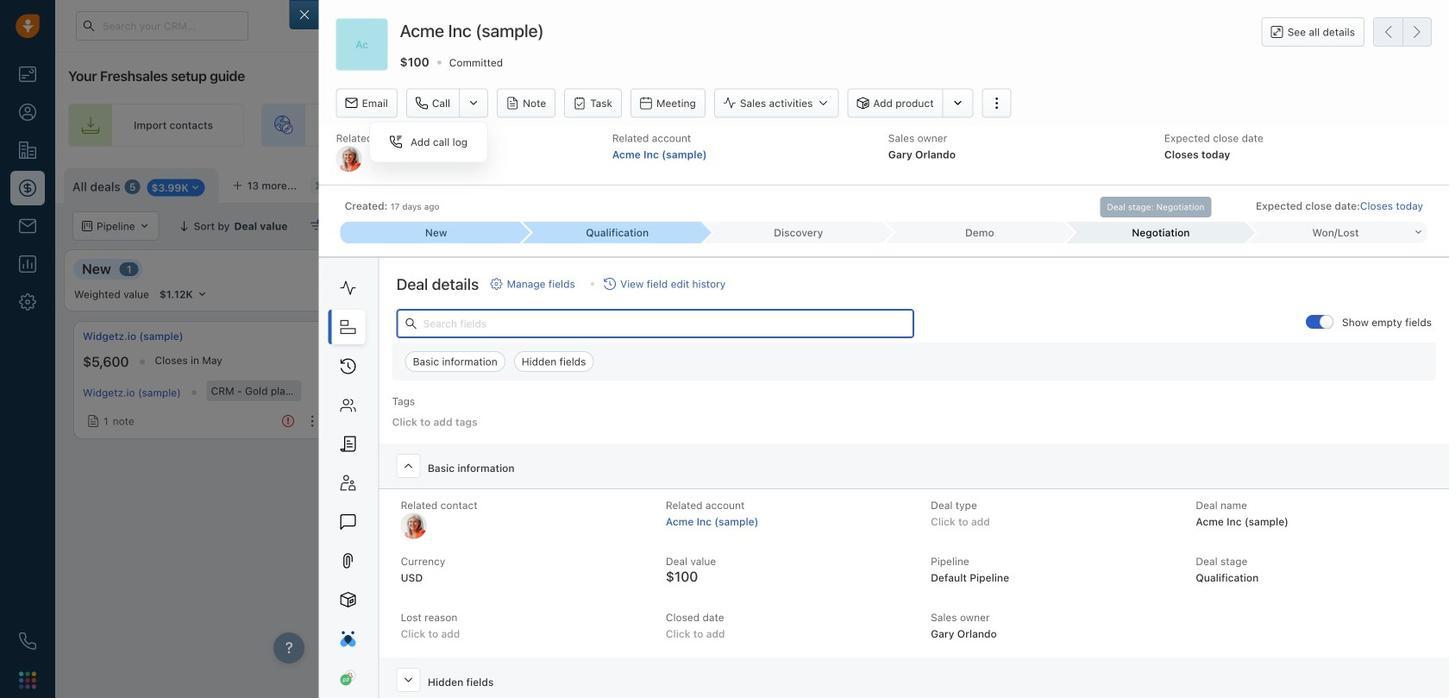 Task type: locate. For each thing, give the bounding box(es) containing it.
container_wx8msf4aqz5i3rn1 image
[[1158, 177, 1170, 189], [310, 220, 322, 232], [422, 220, 434, 232], [1202, 220, 1214, 232], [1005, 342, 1016, 352], [368, 412, 380, 424], [87, 415, 99, 427], [1192, 542, 1204, 554]]

dialog
[[290, 0, 1450, 698]]

tooltip
[[1101, 192, 1212, 217]]

phone element
[[10, 624, 45, 658]]

phone image
[[19, 633, 36, 650]]

Search fields text field
[[397, 309, 914, 338]]

Search your CRM... text field
[[76, 11, 249, 41]]

group
[[1233, 168, 1357, 198]]



Task type: describe. For each thing, give the bounding box(es) containing it.
freshworks switcher image
[[19, 672, 36, 689]]

send email image
[[1288, 21, 1300, 32]]

container_wx8msf4aqz5i3rn1 image
[[1259, 482, 1270, 492]]

Search field
[[1356, 211, 1443, 241]]



